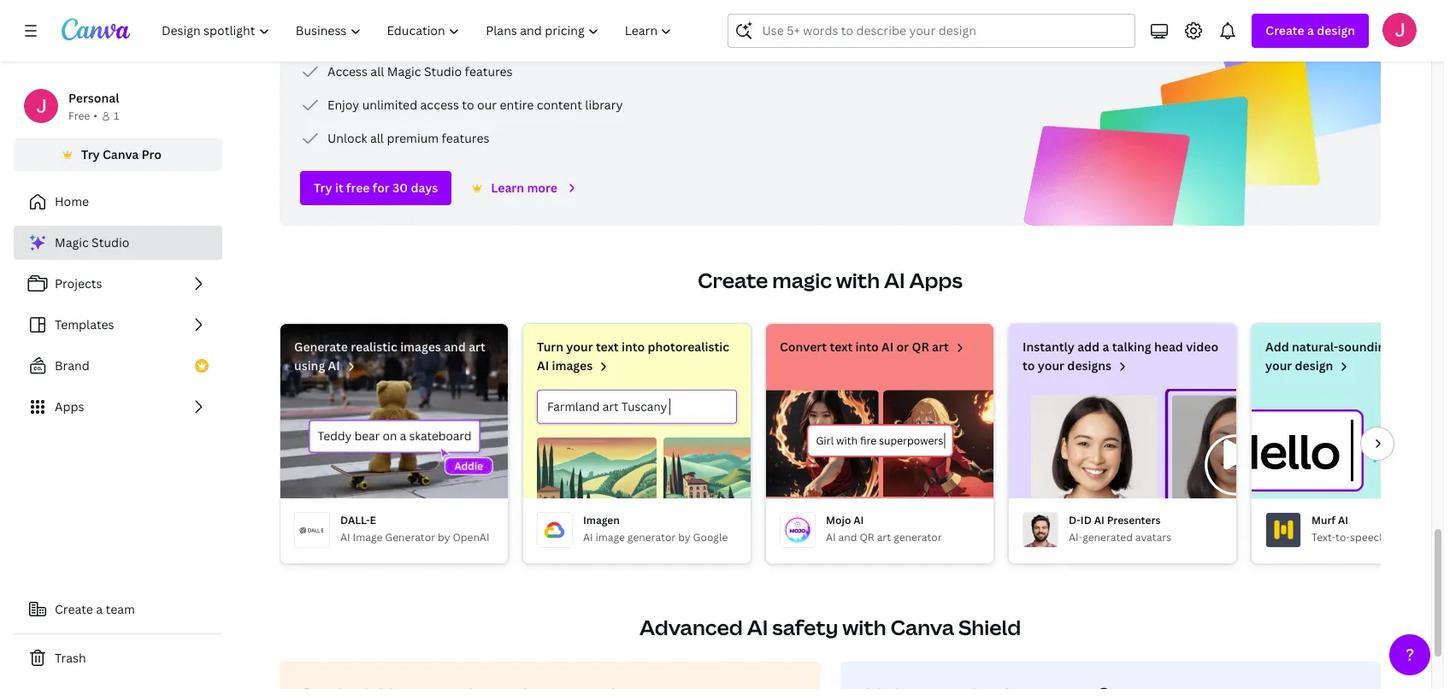 Task type: describe. For each thing, give the bounding box(es) containing it.
natural-
[[1293, 339, 1339, 355]]

generate
[[294, 339, 348, 355]]

create magic with ai apps
[[698, 266, 963, 294]]

apps inside list
[[55, 399, 84, 415]]

safety
[[773, 613, 839, 642]]

designs
[[1068, 358, 1112, 374]]

learn more
[[491, 180, 558, 196]]

to-
[[1336, 530, 1351, 545]]

instantly
[[1023, 339, 1075, 355]]

library
[[585, 97, 623, 113]]

avatars
[[1136, 530, 1172, 545]]

ai right mojo
[[854, 513, 864, 528]]

unlock
[[328, 130, 367, 146]]

generated
[[1083, 530, 1133, 545]]

create a design
[[1266, 22, 1356, 38]]

personal
[[68, 90, 119, 106]]

talking
[[1113, 339, 1152, 355]]

studio inside 'link'
[[92, 234, 130, 251]]

list containing magic studio
[[14, 226, 222, 424]]

2 horizontal spatial art
[[932, 339, 949, 355]]

your inside the instantly add a talking head video to your designs
[[1038, 358, 1065, 374]]

learn
[[491, 180, 524, 196]]

id
[[1081, 513, 1092, 528]]

1 vertical spatial features
[[442, 130, 490, 146]]

mojo ai ai and qr art generator
[[826, 513, 942, 545]]

or
[[897, 339, 909, 355]]

advanced ai safety with canva shield
[[640, 613, 1021, 642]]

magic studio
[[55, 234, 130, 251]]

30
[[393, 180, 408, 196]]

more
[[527, 180, 558, 196]]

ai inside the dall-e ai image generator by openai
[[340, 530, 350, 545]]

speech
[[1351, 530, 1386, 545]]

design inside add natural-sounding voices to your design
[[1296, 358, 1334, 374]]

home link
[[14, 185, 222, 219]]

2 text from the left
[[830, 339, 853, 355]]

imagen
[[583, 513, 620, 528]]

and for art
[[444, 339, 466, 355]]

shield
[[959, 613, 1021, 642]]

create a team
[[55, 601, 135, 618]]

murf ai text-to-speech voice gener
[[1312, 513, 1445, 545]]

ai inside murf ai text-to-speech voice gener
[[1339, 513, 1349, 528]]

voices
[[1396, 339, 1433, 355]]

a for design
[[1308, 22, 1315, 38]]

create a design button
[[1253, 14, 1370, 48]]

free
[[346, 180, 370, 196]]

create for create a team
[[55, 601, 93, 618]]

it
[[335, 180, 344, 196]]

ai left safety
[[747, 613, 768, 642]]

content
[[537, 97, 582, 113]]

magic
[[773, 266, 832, 294]]

ai inside turn your text into photorealistic ai images
[[537, 358, 549, 374]]

try canva pro
[[81, 146, 162, 163]]

1 vertical spatial with
[[843, 613, 887, 642]]

ai left or
[[882, 339, 894, 355]]

1 horizontal spatial canva
[[891, 613, 955, 642]]

convert text into ai or qr art
[[780, 339, 949, 355]]

realistic
[[351, 339, 398, 355]]

head
[[1155, 339, 1184, 355]]

templates
[[55, 317, 114, 333]]

access
[[420, 97, 459, 113]]

your inside turn your text into photorealistic ai images
[[567, 339, 593, 355]]

create a team button
[[14, 593, 222, 627]]

generator
[[385, 530, 436, 545]]

trash
[[55, 650, 86, 666]]

e
[[370, 513, 376, 528]]

ai down mojo
[[826, 530, 836, 545]]

turn your text into photorealistic ai images
[[537, 339, 730, 374]]

image
[[353, 530, 383, 545]]

dall-
[[340, 513, 370, 528]]

top level navigation element
[[151, 14, 687, 48]]

brand link
[[14, 349, 222, 383]]

voice
[[1389, 530, 1415, 545]]

all for access
[[371, 63, 384, 80]]

convert
[[780, 339, 827, 355]]

projects
[[55, 275, 102, 292]]

ai-
[[1069, 530, 1083, 545]]

add
[[1266, 339, 1290, 355]]

all for unlock
[[370, 130, 384, 146]]

try it free for 30 days
[[314, 180, 438, 196]]

google
[[693, 530, 728, 545]]

instantly add a talking head video to your designs
[[1023, 339, 1219, 374]]

list containing access all magic studio features
[[300, 62, 623, 149]]

d-
[[1069, 513, 1081, 528]]

turn
[[537, 339, 564, 355]]

enjoy
[[328, 97, 360, 113]]

by inside the imagen ai image generator by google
[[679, 530, 691, 545]]

add
[[1078, 339, 1100, 355]]

video
[[1187, 339, 1219, 355]]

to inside add natural-sounding voices to your design
[[1436, 339, 1445, 355]]

create for create a design
[[1266, 22, 1305, 38]]

art inside mojo ai ai and qr art generator
[[877, 530, 892, 545]]



Task type: locate. For each thing, give the bounding box(es) containing it.
and down mojo
[[839, 530, 858, 545]]

2 horizontal spatial create
[[1266, 22, 1305, 38]]

1 vertical spatial studio
[[92, 234, 130, 251]]

images
[[400, 339, 441, 355], [552, 358, 593, 374]]

canva left pro
[[103, 146, 139, 163]]

entire
[[500, 97, 534, 113]]

create for create magic with ai apps
[[698, 266, 769, 294]]

0 horizontal spatial magic
[[55, 234, 89, 251]]

to inside the instantly add a talking head video to your designs
[[1023, 358, 1035, 374]]

to right voices
[[1436, 339, 1445, 355]]

art
[[469, 339, 486, 355], [932, 339, 949, 355], [877, 530, 892, 545]]

photorealistic
[[648, 339, 730, 355]]

1 horizontal spatial magic
[[387, 63, 421, 80]]

free
[[68, 109, 90, 123]]

your right turn
[[567, 339, 593, 355]]

with
[[836, 266, 880, 294], [843, 613, 887, 642]]

1 vertical spatial images
[[552, 358, 593, 374]]

advanced
[[640, 613, 743, 642]]

brand
[[55, 358, 90, 374]]

ai inside 'generate realistic images and art using ai'
[[328, 358, 340, 374]]

by
[[438, 530, 450, 545], [679, 530, 691, 545]]

0 horizontal spatial and
[[444, 339, 466, 355]]

a
[[1308, 22, 1315, 38], [1103, 339, 1110, 355], [96, 601, 103, 618]]

1 horizontal spatial studio
[[424, 63, 462, 80]]

2 vertical spatial create
[[55, 601, 93, 618]]

canva left shield
[[891, 613, 955, 642]]

0 horizontal spatial apps
[[55, 399, 84, 415]]

1 horizontal spatial your
[[1038, 358, 1065, 374]]

generator inside the imagen ai image generator by google
[[628, 530, 676, 545]]

d-id ai presenters ai-generated avatars
[[1069, 513, 1172, 545]]

create inside dropdown button
[[1266, 22, 1305, 38]]

to left our
[[462, 97, 474, 113]]

1 vertical spatial qr
[[860, 530, 875, 545]]

imagen ai image generator by google
[[583, 513, 728, 545]]

2 vertical spatial a
[[96, 601, 103, 618]]

1 vertical spatial list
[[14, 226, 222, 424]]

into
[[622, 339, 645, 355], [856, 339, 879, 355]]

1 vertical spatial and
[[839, 530, 858, 545]]

apps link
[[14, 390, 222, 424]]

1 horizontal spatial images
[[552, 358, 593, 374]]

1 horizontal spatial to
[[1023, 358, 1035, 374]]

sounding
[[1339, 339, 1393, 355]]

1
[[114, 109, 119, 123]]

2 generator from the left
[[894, 530, 942, 545]]

0 horizontal spatial by
[[438, 530, 450, 545]]

qr inside mojo ai ai and qr art generator
[[860, 530, 875, 545]]

text-
[[1312, 530, 1336, 545]]

2 horizontal spatial a
[[1308, 22, 1315, 38]]

all right the unlock
[[370, 130, 384, 146]]

a inside dropdown button
[[1308, 22, 1315, 38]]

generate realistic images and art using ai
[[294, 339, 486, 374]]

to
[[462, 97, 474, 113], [1436, 339, 1445, 355], [1023, 358, 1035, 374]]

1 text from the left
[[596, 339, 619, 355]]

0 vertical spatial design
[[1318, 22, 1356, 38]]

0 horizontal spatial a
[[96, 601, 103, 618]]

gener
[[1418, 530, 1445, 545]]

ai down turn
[[537, 358, 549, 374]]

enjoy unlimited access to our entire content library
[[328, 97, 623, 113]]

our
[[477, 97, 497, 113]]

images right realistic
[[400, 339, 441, 355]]

try down •
[[81, 146, 100, 163]]

try for try it free for 30 days
[[314, 180, 332, 196]]

by left openai at bottom left
[[438, 530, 450, 545]]

1 horizontal spatial create
[[698, 266, 769, 294]]

templates link
[[14, 308, 222, 342]]

1 horizontal spatial qr
[[912, 339, 930, 355]]

0 vertical spatial apps
[[910, 266, 963, 294]]

ai up or
[[885, 266, 906, 294]]

features
[[465, 63, 513, 80], [442, 130, 490, 146]]

try canva pro button
[[14, 139, 222, 171]]

0 vertical spatial to
[[462, 97, 474, 113]]

ai up to-
[[1339, 513, 1349, 528]]

0 vertical spatial all
[[371, 63, 384, 80]]

and inside mojo ai ai and qr art generator
[[839, 530, 858, 545]]

try
[[81, 146, 100, 163], [314, 180, 332, 196]]

None search field
[[728, 14, 1136, 48]]

mojo
[[826, 513, 851, 528]]

0 horizontal spatial canva
[[103, 146, 139, 163]]

1 horizontal spatial text
[[830, 339, 853, 355]]

home
[[55, 193, 89, 210]]

text inside turn your text into photorealistic ai images
[[596, 339, 619, 355]]

a inside the instantly add a talking head video to your designs
[[1103, 339, 1110, 355]]

and inside 'generate realistic images and art using ai'
[[444, 339, 466, 355]]

1 vertical spatial design
[[1296, 358, 1334, 374]]

a inside button
[[96, 601, 103, 618]]

0 horizontal spatial your
[[567, 339, 593, 355]]

0 horizontal spatial studio
[[92, 234, 130, 251]]

list
[[300, 62, 623, 149], [14, 226, 222, 424]]

with right magic
[[836, 266, 880, 294]]

your down the add
[[1266, 358, 1293, 374]]

apps
[[910, 266, 963, 294], [55, 399, 84, 415]]

premium
[[387, 130, 439, 146]]

try left it in the top of the page
[[314, 180, 332, 196]]

magic studio link
[[14, 226, 222, 260]]

2 into from the left
[[856, 339, 879, 355]]

to down instantly
[[1023, 358, 1035, 374]]

design down natural- at the right
[[1296, 358, 1334, 374]]

images inside turn your text into photorealistic ai images
[[552, 358, 593, 374]]

1 by from the left
[[438, 530, 450, 545]]

•
[[93, 109, 97, 123]]

learn more button
[[464, 172, 583, 202]]

0 vertical spatial qr
[[912, 339, 930, 355]]

openai
[[453, 530, 490, 545]]

features up our
[[465, 63, 513, 80]]

canva inside button
[[103, 146, 139, 163]]

your inside add natural-sounding voices to your design
[[1266, 358, 1293, 374]]

with right safety
[[843, 613, 887, 642]]

by left the google
[[679, 530, 691, 545]]

and right realistic
[[444, 339, 466, 355]]

and for qr
[[839, 530, 858, 545]]

0 horizontal spatial images
[[400, 339, 441, 355]]

ai right id
[[1095, 513, 1105, 528]]

access
[[328, 63, 368, 80]]

1 horizontal spatial by
[[679, 530, 691, 545]]

magic inside 'link'
[[55, 234, 89, 251]]

design
[[1318, 22, 1356, 38], [1296, 358, 1334, 374]]

unlimited
[[362, 97, 418, 113]]

text right turn
[[596, 339, 619, 355]]

0 horizontal spatial create
[[55, 601, 93, 618]]

access all magic studio features
[[328, 63, 513, 80]]

0 horizontal spatial generator
[[628, 530, 676, 545]]

2 by from the left
[[679, 530, 691, 545]]

text right convert
[[830, 339, 853, 355]]

0 horizontal spatial into
[[622, 339, 645, 355]]

1 vertical spatial magic
[[55, 234, 89, 251]]

0 vertical spatial try
[[81, 146, 100, 163]]

Search search field
[[763, 15, 1102, 47]]

art inside 'generate realistic images and art using ai'
[[469, 339, 486, 355]]

by inside the dall-e ai image generator by openai
[[438, 530, 450, 545]]

add natural-sounding voices to your design
[[1266, 339, 1445, 374]]

try for try canva pro
[[81, 146, 100, 163]]

0 vertical spatial a
[[1308, 22, 1315, 38]]

1 into from the left
[[622, 339, 645, 355]]

trash link
[[14, 642, 222, 676]]

1 horizontal spatial generator
[[894, 530, 942, 545]]

0 vertical spatial canva
[[103, 146, 139, 163]]

1 horizontal spatial and
[[839, 530, 858, 545]]

for
[[373, 180, 390, 196]]

design left the james peterson image at top right
[[1318, 22, 1356, 38]]

your down instantly
[[1038, 358, 1065, 374]]

0 horizontal spatial text
[[596, 339, 619, 355]]

2 vertical spatial to
[[1023, 358, 1035, 374]]

your
[[567, 339, 593, 355], [1038, 358, 1065, 374], [1266, 358, 1293, 374]]

1 horizontal spatial a
[[1103, 339, 1110, 355]]

dall-e ai image generator by openai
[[340, 513, 490, 545]]

try inside 'button'
[[314, 180, 332, 196]]

into left or
[[856, 339, 879, 355]]

0 vertical spatial features
[[465, 63, 513, 80]]

free •
[[68, 109, 97, 123]]

1 vertical spatial a
[[1103, 339, 1110, 355]]

0 vertical spatial with
[[836, 266, 880, 294]]

1 vertical spatial all
[[370, 130, 384, 146]]

unlock all premium features
[[328, 130, 490, 146]]

into inside turn your text into photorealistic ai images
[[622, 339, 645, 355]]

1 horizontal spatial art
[[877, 530, 892, 545]]

using
[[294, 358, 325, 374]]

murf
[[1312, 513, 1336, 528]]

1 vertical spatial canva
[[891, 613, 955, 642]]

studio up the access
[[424, 63, 462, 80]]

design inside dropdown button
[[1318, 22, 1356, 38]]

0 vertical spatial studio
[[424, 63, 462, 80]]

0 vertical spatial list
[[300, 62, 623, 149]]

1 vertical spatial try
[[314, 180, 332, 196]]

generator inside mojo ai ai and qr art generator
[[894, 530, 942, 545]]

1 horizontal spatial list
[[300, 62, 623, 149]]

create inside button
[[55, 601, 93, 618]]

text
[[596, 339, 619, 355], [830, 339, 853, 355]]

projects link
[[14, 267, 222, 301]]

0 horizontal spatial try
[[81, 146, 100, 163]]

1 horizontal spatial into
[[856, 339, 879, 355]]

ai
[[885, 266, 906, 294], [882, 339, 894, 355], [328, 358, 340, 374], [537, 358, 549, 374], [854, 513, 864, 528], [1095, 513, 1105, 528], [1339, 513, 1349, 528], [340, 530, 350, 545], [583, 530, 593, 545], [826, 530, 836, 545], [747, 613, 768, 642]]

0 horizontal spatial list
[[14, 226, 222, 424]]

magic down home
[[55, 234, 89, 251]]

0 vertical spatial and
[[444, 339, 466, 355]]

ai inside d-id ai presenters ai-generated avatars
[[1095, 513, 1105, 528]]

a for team
[[96, 601, 103, 618]]

1 vertical spatial create
[[698, 266, 769, 294]]

images inside 'generate realistic images and art using ai'
[[400, 339, 441, 355]]

try it free for 30 days button
[[300, 171, 452, 205]]

days
[[411, 180, 438, 196]]

studio down home link
[[92, 234, 130, 251]]

1 vertical spatial to
[[1436, 339, 1445, 355]]

all right "access"
[[371, 63, 384, 80]]

ai down imagen
[[583, 530, 593, 545]]

0 vertical spatial create
[[1266, 22, 1305, 38]]

0 horizontal spatial qr
[[860, 530, 875, 545]]

2 horizontal spatial your
[[1266, 358, 1293, 374]]

1 horizontal spatial apps
[[910, 266, 963, 294]]

0 horizontal spatial to
[[462, 97, 474, 113]]

0 horizontal spatial art
[[469, 339, 486, 355]]

ai inside the imagen ai image generator by google
[[583, 530, 593, 545]]

ai down dall-
[[340, 530, 350, 545]]

try inside button
[[81, 146, 100, 163]]

james peterson image
[[1383, 13, 1417, 47]]

all
[[371, 63, 384, 80], [370, 130, 384, 146]]

1 horizontal spatial try
[[314, 180, 332, 196]]

presenters
[[1108, 513, 1161, 528]]

1 vertical spatial apps
[[55, 399, 84, 415]]

0 vertical spatial magic
[[387, 63, 421, 80]]

into left photorealistic
[[622, 339, 645, 355]]

images down turn
[[552, 358, 593, 374]]

ai down the generate
[[328, 358, 340, 374]]

0 vertical spatial images
[[400, 339, 441, 355]]

2 horizontal spatial to
[[1436, 339, 1445, 355]]

1 generator from the left
[[628, 530, 676, 545]]

image
[[596, 530, 625, 545]]

magic up unlimited
[[387, 63, 421, 80]]

pro
[[142, 146, 162, 163]]

studio
[[424, 63, 462, 80], [92, 234, 130, 251]]

features down enjoy unlimited access to our entire content library
[[442, 130, 490, 146]]

team
[[106, 601, 135, 618]]



Task type: vqa. For each thing, say whether or not it's contained in the screenshot.


